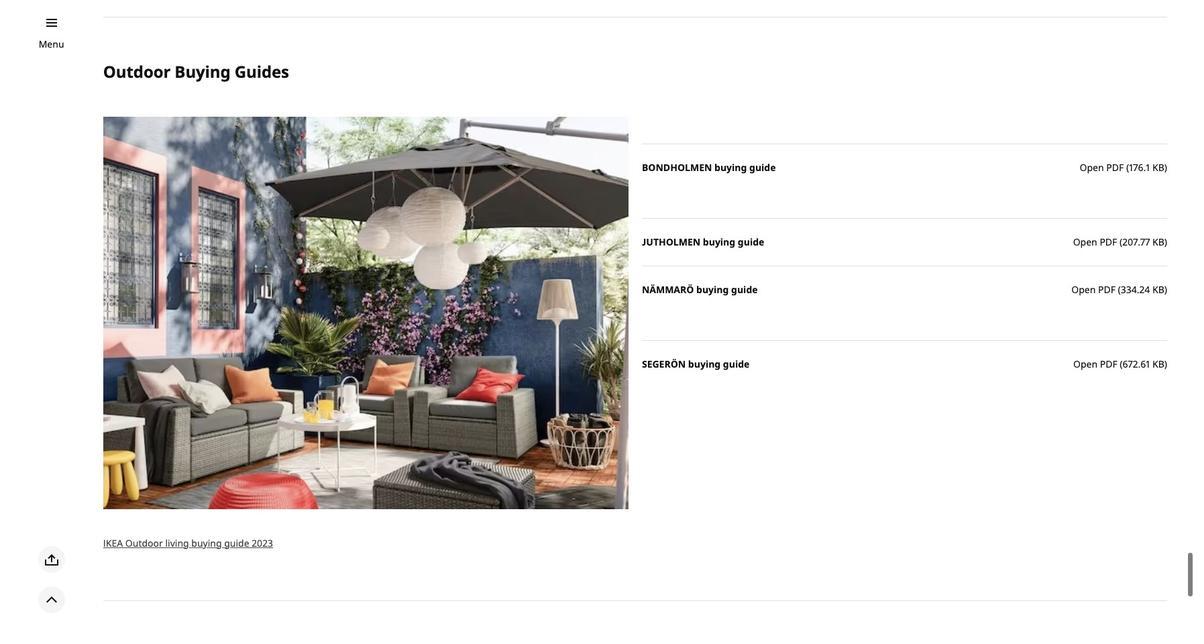 Task type: describe. For each thing, give the bounding box(es) containing it.
) for 176.1 kb
[[1165, 161, 1168, 174]]

( for 672.61 kb
[[1120, 358, 1123, 371]]

pdf for 207.77
[[1100, 236, 1117, 249]]

guide for bondholmen buying guide
[[750, 161, 776, 174]]

menu button
[[39, 37, 64, 52]]

buying for jutholmen
[[703, 236, 736, 249]]

jutholmen buying guide
[[642, 236, 764, 249]]

2023
[[252, 537, 273, 549]]

segerön buying guide
[[642, 358, 750, 371]]

( for 176.1 kb
[[1127, 161, 1129, 174]]

) for 334.24 kb
[[1165, 283, 1168, 296]]

buying right living
[[191, 537, 222, 549]]

kb for 334.24 kb
[[1153, 283, 1165, 296]]

ikea outdoor living buying guide 2023
[[103, 537, 273, 549]]

kb for 207.77 kb
[[1153, 236, 1165, 249]]

an outdoor patio with a gray overhead canopy, gray and natural outdoor sofas and chairs, and pink and orange cushions image
[[103, 117, 629, 509]]

bondholmen
[[642, 161, 712, 174]]

guide for segerön buying guide
[[723, 358, 750, 371]]

334.24
[[1121, 283, 1150, 296]]

( for 207.77 kb
[[1120, 236, 1123, 249]]

buying for nämmarö
[[697, 283, 729, 296]]

nämmarö buying guide
[[642, 283, 758, 296]]

kb for 672.61 kb
[[1153, 358, 1165, 371]]

open for open pdf ( 334.24 kb )
[[1072, 283, 1096, 296]]

guide for jutholmen buying guide
[[738, 236, 764, 249]]

0 vertical spatial outdoor
[[103, 60, 171, 82]]

ikea
[[103, 537, 123, 549]]

open pdf ( 176.1 kb )
[[1080, 161, 1168, 174]]

buying
[[175, 60, 231, 82]]

open for open pdf ( 207.77 kb )
[[1073, 236, 1098, 249]]

outdoor buying guides
[[103, 60, 289, 82]]

nämmarö
[[642, 283, 694, 296]]

672.61
[[1123, 358, 1150, 371]]



Task type: vqa. For each thing, say whether or not it's contained in the screenshot.
the Yes,
no



Task type: locate. For each thing, give the bounding box(es) containing it.
open
[[1080, 161, 1104, 174], [1073, 236, 1098, 249], [1072, 283, 1096, 296], [1074, 358, 1098, 371]]

open left "176.1"
[[1080, 161, 1104, 174]]

2 kb from the top
[[1153, 236, 1165, 249]]

( for 334.24 kb
[[1118, 283, 1121, 296]]

buying
[[715, 161, 747, 174], [703, 236, 736, 249], [697, 283, 729, 296], [688, 358, 721, 371], [191, 537, 222, 549]]

buying right "segerön"
[[688, 358, 721, 371]]

4 kb from the top
[[1153, 358, 1165, 371]]

) right "176.1"
[[1165, 161, 1168, 174]]

pdf left 672.61
[[1100, 358, 1118, 371]]

buying right the jutholmen
[[703, 236, 736, 249]]

segerön
[[642, 358, 686, 371]]

pdf for 672.61
[[1100, 358, 1118, 371]]

outdoor right ikea
[[125, 537, 163, 549]]

) for 672.61 kb
[[1165, 358, 1168, 371]]

) right 672.61
[[1165, 358, 1168, 371]]

pdf left '207.77'
[[1100, 236, 1117, 249]]

) for 207.77 kb
[[1165, 236, 1168, 249]]

kb right "176.1"
[[1153, 161, 1165, 174]]

pdf left 334.24
[[1098, 283, 1116, 296]]

pdf left "176.1"
[[1107, 161, 1124, 174]]

guides
[[235, 60, 289, 82]]

4 ) from the top
[[1165, 358, 1168, 371]]

pdf
[[1107, 161, 1124, 174], [1100, 236, 1117, 249], [1098, 283, 1116, 296], [1100, 358, 1118, 371]]

buying for bondholmen
[[715, 161, 747, 174]]

menu
[[39, 38, 64, 50]]

open pdf ( 207.77 kb )
[[1073, 236, 1168, 249]]

3 kb from the top
[[1153, 283, 1165, 296]]

1 vertical spatial outdoor
[[125, 537, 163, 549]]

pdf for 334.24
[[1098, 283, 1116, 296]]

kb right '207.77'
[[1153, 236, 1165, 249]]

)
[[1165, 161, 1168, 174], [1165, 236, 1168, 249], [1165, 283, 1168, 296], [1165, 358, 1168, 371]]

) right 334.24
[[1165, 283, 1168, 296]]

living
[[165, 537, 189, 549]]

pdf for 176.1
[[1107, 161, 1124, 174]]

) right '207.77'
[[1165, 236, 1168, 249]]

outdoor left buying
[[103, 60, 171, 82]]

207.77
[[1123, 236, 1150, 249]]

open for open pdf ( 672.61 kb )
[[1074, 358, 1098, 371]]

ikea outdoor living buying guide 2023 link
[[103, 537, 273, 549]]

3 ) from the top
[[1165, 283, 1168, 296]]

buying for segerön
[[688, 358, 721, 371]]

open left '207.77'
[[1073, 236, 1098, 249]]

1 kb from the top
[[1153, 161, 1165, 174]]

buying right nämmarö
[[697, 283, 729, 296]]

buying right the bondholmen
[[715, 161, 747, 174]]

jutholmen
[[642, 236, 701, 249]]

kb right 672.61
[[1153, 358, 1165, 371]]

open pdf ( 334.24 kb )
[[1072, 283, 1168, 296]]

kb right 334.24
[[1153, 283, 1165, 296]]

guide for nämmarö buying guide
[[731, 283, 758, 296]]

176.1
[[1129, 161, 1150, 174]]

1 ) from the top
[[1165, 161, 1168, 174]]

open for open pdf ( 176.1 kb )
[[1080, 161, 1104, 174]]

open pdf ( 672.61 kb )
[[1074, 358, 1168, 371]]

2 ) from the top
[[1165, 236, 1168, 249]]

open left 672.61
[[1074, 358, 1098, 371]]

kb for 176.1 kb
[[1153, 161, 1165, 174]]

kb
[[1153, 161, 1165, 174], [1153, 236, 1165, 249], [1153, 283, 1165, 296], [1153, 358, 1165, 371]]

open left 334.24
[[1072, 283, 1096, 296]]

outdoor
[[103, 60, 171, 82], [125, 537, 163, 549]]

bondholmen buying guide
[[642, 161, 776, 174]]

guide
[[750, 161, 776, 174], [738, 236, 764, 249], [731, 283, 758, 296], [723, 358, 750, 371], [224, 537, 249, 549]]

(
[[1127, 161, 1129, 174], [1120, 236, 1123, 249], [1118, 283, 1121, 296], [1120, 358, 1123, 371]]



